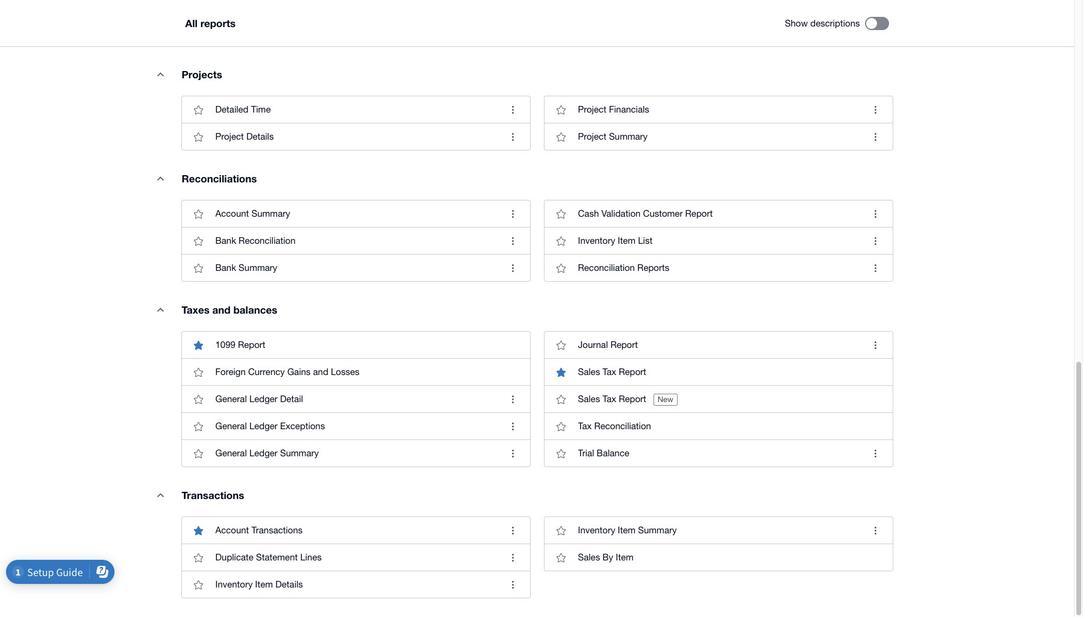 Task type: describe. For each thing, give the bounding box(es) containing it.
project financials
[[578, 104, 650, 115]]

ledger for exceptions
[[250, 422, 278, 432]]

validation
[[602, 209, 641, 219]]

more options image for project details
[[501, 125, 525, 149]]

more options image for journal report
[[864, 334, 888, 358]]

ledger for summary
[[250, 449, 278, 459]]

expand report group image for reconciliations
[[149, 167, 173, 191]]

general ledger summary link
[[182, 440, 530, 467]]

more options image for bank summary
[[501, 256, 525, 280]]

general ledger detail
[[216, 394, 303, 405]]

item for list
[[618, 236, 636, 246]]

more options image for account transactions
[[501, 519, 525, 543]]

duplicate statement lines
[[216, 553, 322, 563]]

1 vertical spatial reconciliation
[[578, 263, 635, 273]]

bank reconciliation link
[[182, 227, 530, 255]]

0 vertical spatial and
[[212, 304, 231, 317]]

detailed time link
[[182, 97, 530, 123]]

account summary
[[216, 209, 290, 219]]

favorite image for journal report
[[549, 334, 574, 358]]

trial
[[578, 449, 595, 459]]

more options image for detailed time
[[501, 98, 525, 122]]

more options image for account summary
[[501, 202, 525, 226]]

trial balance
[[578, 449, 630, 459]]

show
[[786, 18, 808, 28]]

new
[[658, 396, 674, 405]]

favorite image for general ledger detail
[[187, 388, 211, 412]]

contact transactions - summary
[[216, 27, 349, 38]]

favorite image for project details
[[187, 125, 211, 149]]

detailed time
[[216, 104, 271, 115]]

more options image for general ledger exceptions
[[501, 415, 525, 439]]

expand report group image for projects
[[149, 62, 173, 86]]

inventory item details
[[216, 580, 303, 590]]

general for general ledger exceptions
[[216, 422, 247, 432]]

inventory item list
[[578, 236, 653, 246]]

favorite image for foreign currency gains and losses
[[187, 361, 211, 385]]

duplicate statement lines link
[[182, 544, 530, 572]]

more options image for inventory item list
[[864, 229, 888, 253]]

tax inside sales tax report link
[[603, 367, 617, 378]]

general for general ledger summary
[[216, 449, 247, 459]]

more options image for reconciliation reports
[[864, 256, 888, 280]]

favorite image for trial balance
[[549, 442, 574, 466]]

financials
[[609, 104, 650, 115]]

general ledger detail link
[[182, 386, 530, 413]]

reports
[[638, 263, 670, 273]]

project for project summary
[[578, 132, 607, 142]]

more options image for general ledger summary
[[501, 442, 525, 466]]

item for summary
[[618, 526, 636, 536]]

bank summary link
[[182, 255, 530, 282]]

more options image for bank reconciliation
[[501, 229, 525, 253]]

reconciliation reports
[[578, 263, 670, 273]]

favorite image for duplicate statement lines
[[187, 546, 211, 570]]

project summary
[[578, 132, 648, 142]]

tax inside tax reconciliation 'link'
[[578, 422, 592, 432]]

account transactions
[[216, 526, 303, 536]]

gains
[[288, 367, 311, 378]]

2 sales tax report from the top
[[578, 394, 647, 405]]

favorite image for bank reconciliation
[[187, 229, 211, 253]]

item for details
[[255, 580, 273, 590]]

all reports
[[185, 17, 236, 30]]

favorite image for general ledger summary
[[187, 442, 211, 466]]

more options image for inventory item details
[[501, 573, 525, 598]]

-
[[304, 27, 307, 38]]

project financials link
[[545, 97, 893, 123]]

report inside cash validation customer report link
[[686, 209, 713, 219]]

and inside foreign currency gains and losses link
[[313, 367, 329, 378]]

customer
[[644, 209, 683, 219]]

foreign currency gains and losses
[[216, 367, 360, 378]]

favorite image for general ledger exceptions
[[187, 415, 211, 439]]

balance
[[597, 449, 630, 459]]

more options image for cash validation customer report
[[864, 202, 888, 226]]

1 vertical spatial transactions
[[182, 490, 244, 502]]

detailed
[[216, 104, 249, 115]]

project details link
[[182, 123, 530, 150]]

favorite image for account summary
[[187, 202, 211, 226]]

time
[[251, 104, 271, 115]]

report inside 1099 report link
[[238, 340, 266, 350]]

transactions for contact
[[250, 27, 301, 38]]

show descriptions
[[786, 18, 861, 28]]

transactions for account
[[252, 526, 303, 536]]

sales for transactions
[[578, 553, 601, 563]]

inventory for inventory item list
[[578, 236, 616, 246]]

cash
[[578, 209, 599, 219]]

cash validation customer report link
[[545, 201, 893, 227]]

bank for bank summary
[[216, 263, 236, 273]]

inventory item details link
[[182, 572, 530, 599]]

project for project details
[[216, 132, 244, 142]]



Task type: vqa. For each thing, say whether or not it's contained in the screenshot.
Account to the bottom
yes



Task type: locate. For each thing, give the bounding box(es) containing it.
by
[[603, 553, 614, 563]]

1 vertical spatial and
[[313, 367, 329, 378]]

sales left by
[[578, 553, 601, 563]]

2 ledger from the top
[[250, 422, 278, 432]]

sales tax report down journal report
[[578, 367, 647, 378]]

1099 report
[[216, 340, 266, 350]]

reconciliation for tax
[[595, 422, 652, 432]]

1 bank from the top
[[216, 236, 236, 246]]

tax reconciliation
[[578, 422, 652, 432]]

0 horizontal spatial remove favorite image
[[187, 519, 211, 543]]

trial balance link
[[545, 440, 893, 467]]

2 vertical spatial ledger
[[250, 449, 278, 459]]

0 vertical spatial reconciliation
[[239, 236, 296, 246]]

favorite image for inventory item list
[[549, 229, 574, 253]]

account summary link
[[182, 201, 530, 227]]

more options image for duplicate statement lines
[[501, 546, 525, 570]]

1 account from the top
[[216, 209, 249, 219]]

0 vertical spatial ledger
[[250, 394, 278, 405]]

transactions left the - on the top left
[[250, 27, 301, 38]]

transactions inside account transactions link
[[252, 526, 303, 536]]

2 vertical spatial inventory
[[216, 580, 253, 590]]

remove favorite image
[[187, 334, 211, 358]]

1 vertical spatial inventory
[[578, 526, 616, 536]]

more options image inside inventory item summary link
[[864, 519, 888, 543]]

favorite image inside general ledger exceptions link
[[187, 415, 211, 439]]

favorite image inside detailed time link
[[187, 98, 211, 122]]

favorite image inside general ledger summary link
[[187, 442, 211, 466]]

project inside "link"
[[578, 104, 607, 115]]

and right taxes
[[212, 304, 231, 317]]

account for reconciliations
[[216, 209, 249, 219]]

statement
[[256, 553, 298, 563]]

all
[[185, 17, 198, 30]]

1 vertical spatial sales
[[578, 394, 601, 405]]

remove favorite image for sales tax report
[[549, 361, 574, 385]]

foreign currency gains and losses link
[[182, 359, 530, 386]]

favorite image inside bank reconciliation link
[[187, 229, 211, 253]]

sales by item link
[[545, 544, 893, 572]]

more options image for trial balance
[[864, 442, 888, 466]]

report
[[686, 209, 713, 219], [238, 340, 266, 350], [611, 340, 638, 350], [619, 367, 647, 378], [619, 394, 647, 405]]

expand report group image
[[149, 62, 173, 86], [149, 167, 173, 191], [149, 298, 173, 322], [149, 484, 173, 508]]

account up 'bank reconciliation'
[[216, 209, 249, 219]]

tax up trial
[[578, 422, 592, 432]]

project details
[[216, 132, 274, 142]]

2 vertical spatial sales
[[578, 553, 601, 563]]

item left "list"
[[618, 236, 636, 246]]

ledger
[[250, 394, 278, 405], [250, 422, 278, 432], [250, 449, 278, 459]]

expand report group image for taxes and balances
[[149, 298, 173, 322]]

sales down journal
[[578, 367, 601, 378]]

favorite image inside "general ledger detail" "link"
[[187, 388, 211, 412]]

more options image inside journal report link
[[864, 334, 888, 358]]

favorite image for detailed time
[[187, 98, 211, 122]]

3 expand report group image from the top
[[149, 298, 173, 322]]

1099
[[216, 340, 236, 350]]

0 vertical spatial sales
[[578, 367, 601, 378]]

sales for taxes and balances
[[578, 367, 601, 378]]

general down foreign
[[216, 394, 247, 405]]

favorite image inside journal report link
[[549, 334, 574, 358]]

report down journal report
[[619, 367, 647, 378]]

ledger down currency at left
[[250, 394, 278, 405]]

sales tax report link
[[545, 359, 893, 386]]

1 horizontal spatial and
[[313, 367, 329, 378]]

ledger down general ledger exceptions
[[250, 449, 278, 459]]

report up tax reconciliation
[[619, 394, 647, 405]]

duplicate
[[216, 553, 254, 563]]

reports
[[201, 17, 236, 30]]

project up project summary on the right of the page
[[578, 104, 607, 115]]

2 vertical spatial transactions
[[252, 526, 303, 536]]

and right gains
[[313, 367, 329, 378]]

bank summary
[[216, 263, 278, 273]]

0 horizontal spatial details
[[246, 132, 274, 142]]

report inside journal report link
[[611, 340, 638, 350]]

sales tax report up tax reconciliation
[[578, 394, 647, 405]]

favorite image inside project financials "link"
[[549, 98, 574, 122]]

remove favorite image
[[549, 361, 574, 385], [187, 519, 211, 543]]

bank reconciliation
[[216, 236, 296, 246]]

1 horizontal spatial remove favorite image
[[549, 361, 574, 385]]

ledger for detail
[[250, 394, 278, 405]]

1 vertical spatial ledger
[[250, 422, 278, 432]]

project for project financials
[[578, 104, 607, 115]]

more options image inside project details link
[[501, 125, 525, 149]]

favorite image for project summary
[[549, 125, 574, 149]]

tax up tax reconciliation
[[603, 394, 617, 405]]

general for general ledger detail
[[216, 394, 247, 405]]

1 horizontal spatial details
[[276, 580, 303, 590]]

item inside 'link'
[[616, 553, 634, 563]]

favorite image inside tax reconciliation 'link'
[[549, 415, 574, 439]]

remove favorite image inside sales tax report link
[[549, 361, 574, 385]]

account
[[216, 209, 249, 219], [216, 526, 249, 536]]

sales tax report
[[578, 367, 647, 378], [578, 394, 647, 405]]

tax reconciliation link
[[545, 413, 893, 440]]

project down project financials
[[578, 132, 607, 142]]

1 sales tax report from the top
[[578, 367, 647, 378]]

1 vertical spatial account
[[216, 526, 249, 536]]

report right journal
[[611, 340, 638, 350]]

report inside sales tax report link
[[619, 367, 647, 378]]

inventory item list link
[[545, 227, 893, 255]]

contact transactions - summary link
[[182, 19, 530, 46]]

1 vertical spatial tax
[[603, 394, 617, 405]]

1 expand report group image from the top
[[149, 62, 173, 86]]

sales inside 'link'
[[578, 553, 601, 563]]

favorite image inside project details link
[[187, 125, 211, 149]]

0 vertical spatial inventory
[[578, 236, 616, 246]]

tax
[[603, 367, 617, 378], [603, 394, 617, 405], [578, 422, 592, 432]]

report up inventory item list link
[[686, 209, 713, 219]]

favorite image inside bank summary link
[[187, 256, 211, 280]]

account for transactions
[[216, 526, 249, 536]]

list
[[639, 236, 653, 246]]

general ledger exceptions
[[216, 422, 325, 432]]

project summary link
[[545, 123, 893, 150]]

favorite image inside 'trial balance' link
[[549, 442, 574, 466]]

general
[[216, 394, 247, 405], [216, 422, 247, 432], [216, 449, 247, 459]]

general down general ledger detail
[[216, 422, 247, 432]]

more options image
[[501, 98, 525, 122], [864, 202, 888, 226], [501, 229, 525, 253], [864, 229, 888, 253], [501, 256, 525, 280], [864, 256, 888, 280], [864, 442, 888, 466], [501, 519, 525, 543], [501, 546, 525, 570]]

inventory down duplicate
[[216, 580, 253, 590]]

project down detailed
[[216, 132, 244, 142]]

reconciliation down account summary
[[239, 236, 296, 246]]

favorite image for inventory item summary
[[549, 519, 574, 543]]

project
[[578, 104, 607, 115], [216, 132, 244, 142], [578, 132, 607, 142]]

3 general from the top
[[216, 449, 247, 459]]

more options image inside the project summary link
[[864, 125, 888, 149]]

reconciliations
[[182, 173, 257, 185]]

more options image inside bank reconciliation link
[[501, 229, 525, 253]]

0 vertical spatial general
[[216, 394, 247, 405]]

remove favorite image for account transactions
[[187, 519, 211, 543]]

3 sales from the top
[[578, 553, 601, 563]]

balances
[[234, 304, 278, 317]]

contact
[[216, 27, 248, 38]]

favorite image for bank summary
[[187, 256, 211, 280]]

sales up tax reconciliation
[[578, 394, 601, 405]]

cash validation customer report
[[578, 209, 713, 219]]

tax down journal report
[[603, 367, 617, 378]]

favorite image inside account summary link
[[187, 202, 211, 226]]

0 vertical spatial remove favorite image
[[549, 361, 574, 385]]

0 vertical spatial sales tax report
[[578, 367, 647, 378]]

2 expand report group image from the top
[[149, 167, 173, 191]]

reconciliation
[[239, 236, 296, 246], [578, 263, 635, 273], [595, 422, 652, 432]]

inventory up the sales by item
[[578, 526, 616, 536]]

3 ledger from the top
[[250, 449, 278, 459]]

item
[[618, 236, 636, 246], [618, 526, 636, 536], [616, 553, 634, 563], [255, 580, 273, 590]]

transactions
[[250, 27, 301, 38], [182, 490, 244, 502], [252, 526, 303, 536]]

more options image for general ledger detail
[[501, 388, 525, 412]]

bank down 'bank reconciliation'
[[216, 263, 236, 273]]

transactions inside 'contact transactions - summary' link
[[250, 27, 301, 38]]

favorite image for tax reconciliation
[[549, 415, 574, 439]]

1099 report link
[[182, 332, 530, 359]]

general ledger summary
[[216, 449, 319, 459]]

favorite image inside cash validation customer report link
[[549, 202, 574, 226]]

2 vertical spatial reconciliation
[[595, 422, 652, 432]]

taxes and balances
[[182, 304, 278, 317]]

favorite image for reconciliation reports
[[549, 256, 574, 280]]

0 vertical spatial account
[[216, 209, 249, 219]]

more options image inside the duplicate statement lines 'link'
[[501, 546, 525, 570]]

2 general from the top
[[216, 422, 247, 432]]

inventory for inventory item summary
[[578, 526, 616, 536]]

0 vertical spatial transactions
[[250, 27, 301, 38]]

inventory item summary
[[578, 526, 677, 536]]

more options image inside "general ledger detail" "link"
[[501, 388, 525, 412]]

ledger up general ledger summary
[[250, 422, 278, 432]]

favorite image inside the project summary link
[[549, 125, 574, 149]]

bank
[[216, 236, 236, 246], [216, 263, 236, 273]]

remove favorite image inside account transactions link
[[187, 519, 211, 543]]

exceptions
[[280, 422, 325, 432]]

favorite image inside foreign currency gains and losses link
[[187, 361, 211, 385]]

favorite image for project financials
[[549, 98, 574, 122]]

projects
[[182, 68, 222, 81]]

general inside "link"
[[216, 394, 247, 405]]

account transactions link
[[182, 518, 530, 544]]

1 vertical spatial details
[[276, 580, 303, 590]]

0 horizontal spatial and
[[212, 304, 231, 317]]

4 expand report group image from the top
[[149, 484, 173, 508]]

detail
[[280, 394, 303, 405]]

and
[[212, 304, 231, 317], [313, 367, 329, 378]]

more options image for project financials
[[864, 98, 888, 122]]

2 sales from the top
[[578, 394, 601, 405]]

2 bank from the top
[[216, 263, 236, 273]]

item up the sales by item
[[618, 526, 636, 536]]

general down general ledger exceptions
[[216, 449, 247, 459]]

reconciliation for bank
[[239, 236, 296, 246]]

bank up bank summary
[[216, 236, 236, 246]]

1 general from the top
[[216, 394, 247, 405]]

2 account from the top
[[216, 526, 249, 536]]

favorite image inside reconciliation reports link
[[549, 256, 574, 280]]

1 vertical spatial general
[[216, 422, 247, 432]]

inventory down cash
[[578, 236, 616, 246]]

1 vertical spatial remove favorite image
[[187, 519, 211, 543]]

2 vertical spatial general
[[216, 449, 247, 459]]

reconciliation up balance
[[595, 422, 652, 432]]

favorite image inside sales by item 'link'
[[549, 546, 574, 570]]

favorite image for inventory item details
[[187, 573, 211, 598]]

inventory
[[578, 236, 616, 246], [578, 526, 616, 536], [216, 580, 253, 590]]

0 vertical spatial bank
[[216, 236, 236, 246]]

journal report link
[[545, 332, 893, 359]]

sales tax report inside sales tax report link
[[578, 367, 647, 378]]

favorite image
[[187, 98, 211, 122], [187, 125, 211, 149], [549, 125, 574, 149], [549, 229, 574, 253], [187, 256, 211, 280], [549, 256, 574, 280], [549, 334, 574, 358], [187, 388, 211, 412], [549, 388, 574, 412], [549, 415, 574, 439], [549, 442, 574, 466], [549, 519, 574, 543], [549, 546, 574, 570], [187, 573, 211, 598]]

losses
[[331, 367, 360, 378]]

0 vertical spatial details
[[246, 132, 274, 142]]

journal
[[578, 340, 608, 350]]

reconciliation reports link
[[545, 255, 893, 282]]

2 vertical spatial tax
[[578, 422, 592, 432]]

reconciliation down inventory item list
[[578, 263, 635, 273]]

favorite image inside inventory item details link
[[187, 573, 211, 598]]

details down time
[[246, 132, 274, 142]]

sales
[[578, 367, 601, 378], [578, 394, 601, 405], [578, 553, 601, 563]]

inventory for inventory item details
[[216, 580, 253, 590]]

currency
[[248, 367, 285, 378]]

inventory item summary link
[[545, 518, 893, 544]]

foreign
[[216, 367, 246, 378]]

transactions up account transactions
[[182, 490, 244, 502]]

more options image inside inventory item details link
[[501, 573, 525, 598]]

1 vertical spatial sales tax report
[[578, 394, 647, 405]]

summary
[[310, 27, 349, 38], [609, 132, 648, 142], [252, 209, 290, 219], [239, 263, 278, 273], [280, 449, 319, 459], [639, 526, 677, 536]]

favorite image inside inventory item summary link
[[549, 519, 574, 543]]

report right the 1099
[[238, 340, 266, 350]]

details down statement
[[276, 580, 303, 590]]

1 sales from the top
[[578, 367, 601, 378]]

favorite image for sales by item
[[549, 546, 574, 570]]

0 vertical spatial tax
[[603, 367, 617, 378]]

more options image for project summary
[[864, 125, 888, 149]]

descriptions
[[811, 18, 861, 28]]

more options image for inventory item summary
[[864, 519, 888, 543]]

bank for bank reconciliation
[[216, 236, 236, 246]]

item down duplicate statement lines
[[255, 580, 273, 590]]

favorite image inside inventory item list link
[[549, 229, 574, 253]]

lines
[[300, 553, 322, 563]]

more options image inside cash validation customer report link
[[864, 202, 888, 226]]

taxes
[[182, 304, 210, 317]]

expand report group image for transactions
[[149, 484, 173, 508]]

favorite image
[[549, 98, 574, 122], [187, 202, 211, 226], [549, 202, 574, 226], [187, 229, 211, 253], [187, 361, 211, 385], [187, 415, 211, 439], [187, 442, 211, 466], [187, 546, 211, 570]]

sales by item
[[578, 553, 634, 563]]

1 vertical spatial bank
[[216, 263, 236, 273]]

favorite image for cash validation customer report
[[549, 202, 574, 226]]

details
[[246, 132, 274, 142], [276, 580, 303, 590]]

general ledger exceptions link
[[182, 413, 530, 440]]

favorite image inside the duplicate statement lines 'link'
[[187, 546, 211, 570]]

item right by
[[616, 553, 634, 563]]

account up duplicate
[[216, 526, 249, 536]]

journal report
[[578, 340, 638, 350]]

1 ledger from the top
[[250, 394, 278, 405]]

ledger inside "link"
[[250, 394, 278, 405]]

more options image
[[864, 98, 888, 122], [501, 125, 525, 149], [864, 125, 888, 149], [501, 202, 525, 226], [864, 334, 888, 358], [501, 388, 525, 412], [501, 415, 525, 439], [501, 442, 525, 466], [864, 519, 888, 543], [501, 573, 525, 598]]

transactions up statement
[[252, 526, 303, 536]]

reconciliation inside 'link'
[[595, 422, 652, 432]]

more options image inside account transactions link
[[501, 519, 525, 543]]



